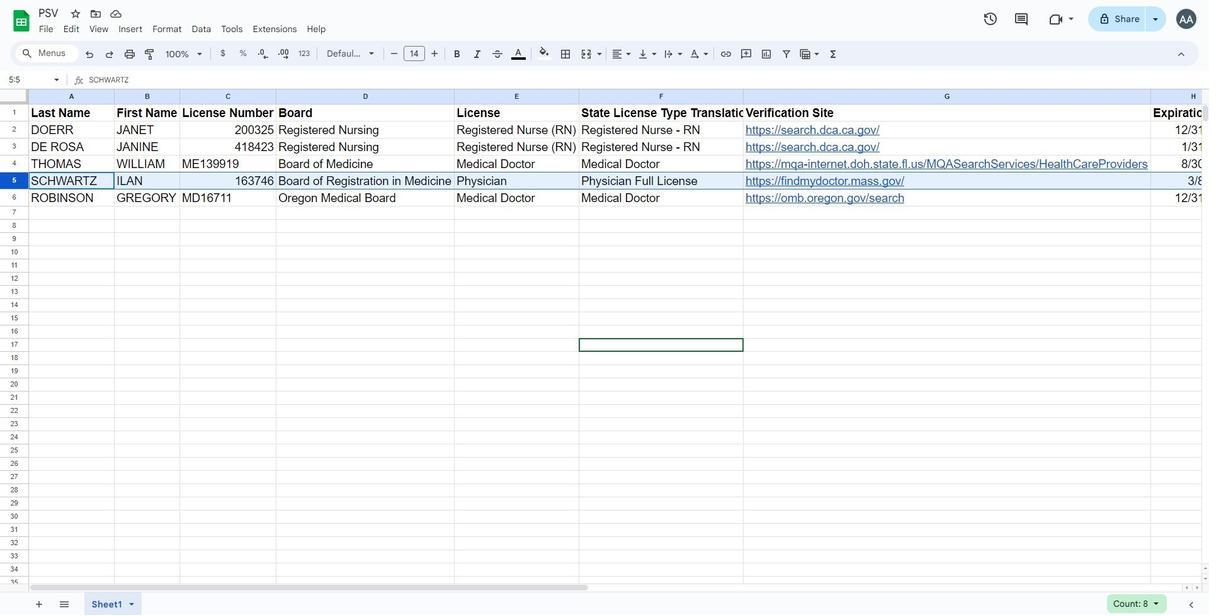 Task type: vqa. For each thing, say whether or not it's contained in the screenshot.
Main toolbar
yes



Task type: describe. For each thing, give the bounding box(es) containing it.
strikethrough (alt+shift+5) image
[[491, 48, 504, 60]]

insert link (ctrl+k) image
[[720, 48, 733, 60]]

3 toolbar from the left
[[155, 593, 157, 615]]

undo (ctrl+z) image
[[83, 48, 96, 60]]

4 menu item from the left
[[114, 21, 148, 37]]

add sheet image
[[32, 598, 44, 609]]

Zoom field
[[161, 45, 208, 64]]

hide the menus (ctrl+shift+f) image
[[1175, 48, 1188, 60]]

insert chart image
[[760, 48, 773, 60]]

quick sharing actions image
[[1153, 18, 1158, 38]]

show all comments image
[[1014, 12, 1029, 27]]

7 menu item from the left
[[216, 21, 248, 37]]

print (ctrl+p) image
[[123, 48, 136, 60]]

5 menu item from the left
[[148, 21, 187, 37]]

all sheets image
[[54, 594, 74, 614]]

Star checkbox
[[67, 5, 84, 23]]

Zoom text field
[[163, 45, 193, 63]]

Font size field
[[404, 46, 430, 62]]

borders image
[[558, 45, 573, 62]]

last edit was 11 minutes ago image
[[983, 11, 998, 26]]

star image
[[69, 8, 82, 20]]

main toolbar
[[78, 44, 844, 65]]



Task type: locate. For each thing, give the bounding box(es) containing it.
font list. default (arial) selected. option
[[327, 45, 362, 62]]

document status: saved to drive. image
[[110, 8, 122, 20]]

menu bar
[[34, 16, 331, 37]]

Rename text field
[[34, 5, 66, 20]]

redo (ctrl+y) image
[[103, 48, 116, 60]]

toolbar
[[26, 593, 79, 615], [80, 593, 152, 615], [155, 593, 157, 615]]

text color image
[[511, 45, 526, 60]]

bold (ctrl+b) image
[[451, 48, 464, 60]]

3 menu item from the left
[[84, 21, 114, 37]]

2 toolbar from the left
[[80, 593, 152, 615]]

menu item
[[34, 21, 58, 37], [58, 21, 84, 37], [84, 21, 114, 37], [114, 21, 148, 37], [148, 21, 187, 37], [187, 21, 216, 37], [216, 21, 248, 37], [248, 21, 302, 37], [302, 21, 331, 37]]

italic (ctrl+i) image
[[471, 48, 484, 60]]

merge cells image
[[580, 48, 593, 60]]

decrease decimal places image
[[257, 48, 270, 60]]

menu bar inside menu bar banner
[[34, 16, 331, 37]]

1 toolbar from the left
[[26, 593, 79, 615]]

1 horizontal spatial toolbar
[[80, 593, 152, 615]]

menu bar banner
[[0, 0, 1209, 615]]

functions image
[[826, 45, 841, 62]]

None text field
[[89, 72, 1209, 89], [5, 74, 52, 86], [89, 72, 1209, 89], [5, 74, 52, 86]]

0 horizontal spatial toolbar
[[26, 593, 79, 615]]

2 menu item from the left
[[58, 21, 84, 37]]

6 menu item from the left
[[187, 21, 216, 37]]

insert comment (ctrl+alt+m) image
[[740, 48, 753, 60]]

sheets home image
[[10, 9, 33, 32]]

select merge type image
[[594, 45, 602, 50]]

decrease font size (ctrl+shift+comma) image
[[388, 47, 400, 60]]

increase decimal places image
[[277, 48, 290, 60]]

name box (ctrl + j) element
[[4, 72, 63, 88]]

fill color image
[[537, 45, 551, 60]]

list box
[[1107, 595, 1167, 614]]

increase font size (ctrl+shift+period) image
[[428, 47, 441, 60]]

Font size text field
[[404, 46, 425, 61]]

Menus field
[[16, 45, 79, 62]]

option
[[1114, 598, 1148, 610]]

2 horizontal spatial toolbar
[[155, 593, 157, 615]]

share. private to only me. image
[[1099, 13, 1110, 24]]

create a filter image
[[780, 48, 793, 60]]

9 menu item from the left
[[302, 21, 331, 37]]

8 menu item from the left
[[248, 21, 302, 37]]

1 menu item from the left
[[34, 21, 58, 37]]

paint format image
[[144, 48, 156, 60]]

application
[[0, 0, 1209, 615]]



